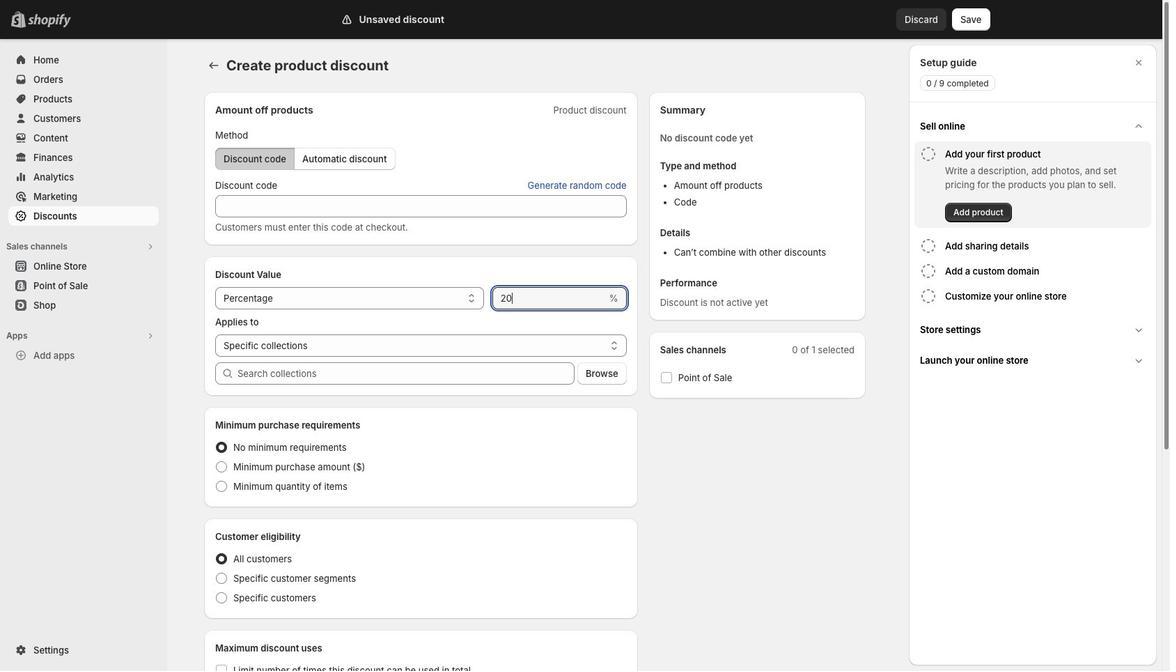 Task type: vqa. For each thing, say whether or not it's contained in the screenshot.
"Examples: Cart upsell, Fabric colors, Product bundle" TEXT BOX
no



Task type: locate. For each thing, give the bounding box(es) containing it.
dialog
[[910, 45, 1158, 666]]

Search collections text field
[[238, 362, 575, 385]]

mark customize your online store as done image
[[921, 288, 937, 305]]

mark add sharing details as done image
[[921, 238, 937, 254]]

None text field
[[215, 195, 627, 217], [493, 287, 607, 309], [215, 195, 627, 217], [493, 287, 607, 309]]

mark add a custom domain as done image
[[921, 263, 937, 279]]

shopify image
[[31, 14, 74, 28]]



Task type: describe. For each thing, give the bounding box(es) containing it.
mark add your first product as done image
[[921, 146, 937, 162]]



